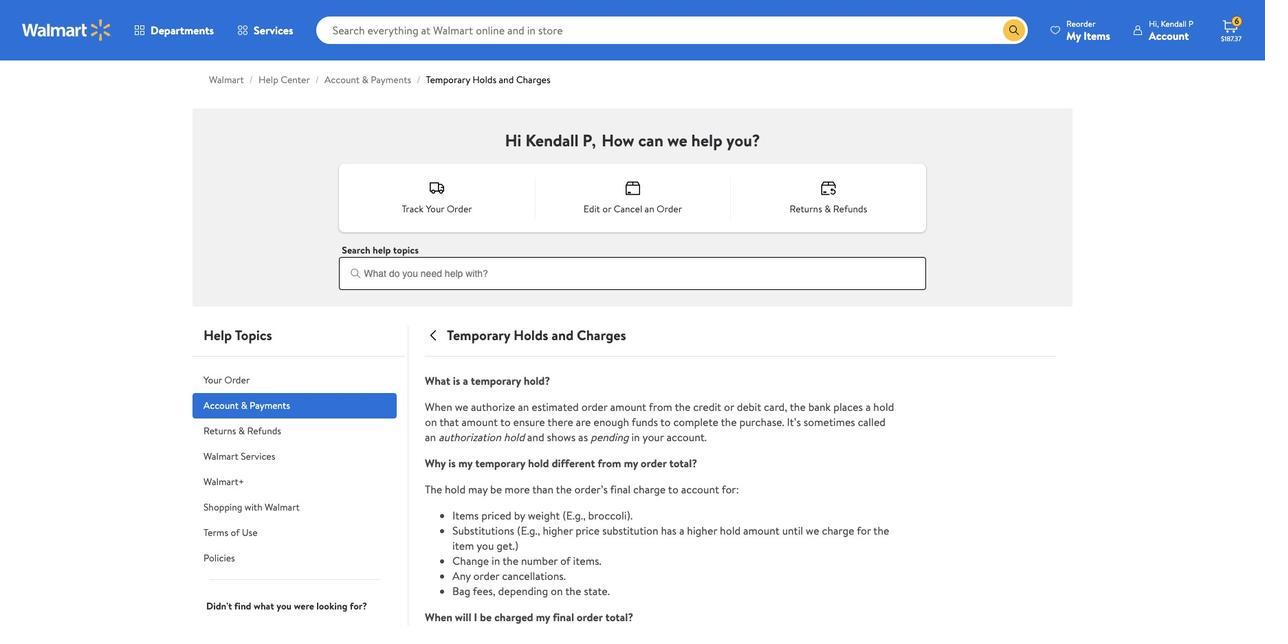 Task type: describe. For each thing, give the bounding box(es) containing it.
ensure
[[513, 415, 545, 430]]

purchase.
[[740, 415, 784, 430]]

1 vertical spatial payments
[[250, 399, 290, 413]]

amount inside items priced by weight (e.g., broccoli). substitutions (e.g., higher price substitution has a higher hold amount until we charge for the item you get.) change in the number of items. any order cancellations. bag fees, depending on the state.
[[743, 523, 780, 538]]

hold inside items priced by weight (e.g., broccoli). substitutions (e.g., higher price substitution has a higher hold amount until we charge for the item you get.) change in the number of items. any order cancellations. bag fees, depending on the state.
[[720, 523, 741, 538]]

number
[[521, 554, 558, 569]]

items inside reorder my items
[[1084, 28, 1111, 43]]

what
[[425, 373, 450, 389]]

0 horizontal spatial of
[[231, 526, 240, 540]]

What do you need help with? search field
[[339, 257, 926, 290]]

policies link
[[193, 546, 397, 571]]

0 vertical spatial account & payments link
[[325, 73, 411, 87]]

3 / from the left
[[417, 73, 420, 87]]

policies
[[204, 552, 235, 565]]

1 horizontal spatial returns
[[790, 202, 822, 216]]

help center link
[[259, 73, 310, 87]]

reorder my items
[[1067, 18, 1111, 43]]

by
[[514, 508, 525, 523]]

0 horizontal spatial my
[[458, 456, 473, 471]]

2 / from the left
[[316, 73, 319, 87]]

why
[[425, 456, 446, 471]]

be for may
[[490, 482, 502, 497]]

when we authorize an estimated order amount from the credit or debit card, the bank places a hold on that amount to ensure there are enough funds to complete the purchase. it's sometimes called an
[[425, 400, 894, 445]]

item
[[452, 538, 474, 554]]

order down your
[[641, 456, 667, 471]]

authorization
[[439, 430, 501, 445]]

2 horizontal spatial my
[[624, 456, 638, 471]]

shopping
[[204, 501, 242, 514]]

a inside when we authorize an estimated order amount from the credit or debit card, the bank places a hold on that amount to ensure there are enough funds to complete the purchase. it's sometimes called an
[[866, 400, 871, 415]]

the hold may be more than the order's final charge to account for:
[[425, 482, 739, 497]]

hi, kendall p account
[[1149, 18, 1194, 43]]

what is a temporary hold?
[[425, 373, 550, 389]]

0 vertical spatial charges
[[516, 73, 551, 87]]

authorize
[[471, 400, 515, 415]]

0 vertical spatial in
[[632, 430, 640, 445]]

when for when we authorize an estimated order amount from the credit or debit card, the bank places a hold on that amount to ensure there are enough funds to complete the purchase. it's sometimes called an
[[425, 400, 452, 415]]

1 vertical spatial account & payments link
[[193, 393, 397, 419]]

enough
[[594, 415, 629, 430]]

track your order link
[[339, 166, 535, 230]]

for
[[857, 523, 871, 538]]

temporary holds and charges link
[[426, 73, 551, 87]]

a inside items priced by weight (e.g., broccoli). substitutions (e.g., higher price substitution has a higher hold amount until we charge for the item you get.) change in the number of items. any order cancellations. bag fees, depending on the state.
[[679, 523, 685, 538]]

terms of use
[[204, 526, 258, 540]]

state.
[[584, 584, 610, 599]]

walmart for walmart / help center / account & payments / temporary holds and charges
[[209, 73, 244, 87]]

0 horizontal spatial and
[[499, 73, 514, 87]]

were
[[294, 600, 314, 613]]

will
[[455, 610, 471, 625]]

1 horizontal spatial amount
[[610, 400, 647, 415]]

0 horizontal spatial amount
[[462, 415, 498, 430]]

0 horizontal spatial (e.g.,
[[517, 523, 540, 538]]

from inside when we authorize an estimated order amount from the credit or debit card, the bank places a hold on that amount to ensure there are enough funds to complete the purchase. it's sometimes called an
[[649, 400, 672, 415]]

center
[[281, 73, 310, 87]]

hi
[[505, 129, 522, 152]]

0 horizontal spatial help
[[204, 326, 232, 345]]

looking
[[316, 600, 348, 613]]

temporary for hold?
[[471, 373, 521, 389]]

for:
[[722, 482, 739, 497]]

account.
[[667, 430, 707, 445]]

2 vertical spatial an
[[425, 430, 436, 445]]

1 vertical spatial your
[[204, 373, 222, 387]]

for?
[[350, 600, 367, 613]]

items.
[[573, 554, 601, 569]]

use
[[242, 526, 258, 540]]

depending
[[498, 584, 548, 599]]

complete
[[674, 415, 719, 430]]

track your order
[[402, 202, 472, 216]]

you?
[[727, 129, 760, 152]]

places
[[834, 400, 863, 415]]

your order
[[204, 373, 250, 387]]

the
[[425, 482, 442, 497]]

1 higher from the left
[[543, 523, 573, 538]]

walmart link
[[209, 73, 244, 87]]

as
[[578, 430, 588, 445]]

of inside items priced by weight (e.g., broccoli). substitutions (e.g., higher price substitution has a higher hold amount until we charge for the item you get.) change in the number of items. any order cancellations. bag fees, depending on the state.
[[560, 554, 571, 569]]

temporary for hold
[[475, 456, 525, 471]]

search
[[342, 243, 370, 257]]

1 vertical spatial returns & refunds
[[204, 424, 281, 438]]

0 horizontal spatial order
[[224, 373, 250, 387]]

cancellations.
[[502, 569, 566, 584]]

are
[[576, 415, 591, 430]]

has
[[661, 523, 677, 538]]

0 vertical spatial your
[[426, 202, 444, 216]]

0 horizontal spatial from
[[598, 456, 621, 471]]

0 horizontal spatial you
[[277, 600, 292, 613]]

Search search field
[[316, 17, 1028, 44]]

an for order
[[645, 202, 654, 216]]

0 vertical spatial total?
[[669, 456, 698, 471]]

1 horizontal spatial payments
[[371, 73, 411, 87]]

1 vertical spatial total?
[[605, 610, 634, 625]]

1 horizontal spatial order
[[447, 202, 472, 216]]

2 vertical spatial walmart
[[265, 501, 300, 514]]

departments button
[[122, 14, 226, 47]]

hold up than
[[528, 456, 549, 471]]

called
[[858, 415, 886, 430]]

priced
[[482, 508, 512, 523]]

edit
[[584, 202, 600, 216]]

order inside items priced by weight (e.g., broccoli). substitutions (e.g., higher price substitution has a higher hold amount until we charge for the item you get.) change in the number of items. any order cancellations. bag fees, depending on the state.
[[473, 569, 500, 584]]

services inside walmart services link
[[241, 450, 275, 463]]

account inside hi, kendall p account
[[1149, 28, 1189, 43]]

1 vertical spatial account
[[325, 73, 360, 87]]

an for estimated
[[518, 400, 529, 415]]

can
[[638, 129, 664, 152]]

and for holds
[[552, 326, 574, 345]]

walmart+ link
[[193, 470, 397, 495]]

services inside services dropdown button
[[254, 23, 293, 38]]

services button
[[226, 14, 305, 47]]

1 horizontal spatial returns & refunds link
[[730, 166, 926, 230]]

order's
[[575, 482, 608, 497]]

1 vertical spatial final
[[553, 610, 574, 625]]

authorization hold and shows as pending in your account.
[[439, 430, 707, 445]]

terms
[[204, 526, 228, 540]]

that
[[440, 415, 459, 430]]

didn't
[[206, 600, 232, 613]]

pending
[[591, 430, 629, 445]]

my
[[1067, 28, 1081, 43]]

1 horizontal spatial (e.g.,
[[563, 508, 586, 523]]

find
[[234, 600, 251, 613]]

substitution
[[602, 523, 659, 538]]

price
[[576, 523, 600, 538]]

funds
[[632, 415, 658, 430]]

cancel
[[614, 202, 642, 216]]

until
[[782, 523, 803, 538]]

items inside items priced by weight (e.g., broccoli). substitutions (e.g., higher price substitution has a higher hold amount until we charge for the item you get.) change in the number of items. any order cancellations. bag fees, depending on the state.
[[452, 508, 479, 523]]

edit or cancel an order
[[584, 202, 682, 216]]

hold?
[[524, 373, 550, 389]]

Walmart Site-Wide search field
[[316, 17, 1028, 44]]

didn't find what you were looking for?
[[206, 600, 367, 613]]

1 horizontal spatial help
[[691, 129, 723, 152]]

0 vertical spatial final
[[610, 482, 631, 497]]

the left debit
[[721, 415, 737, 430]]

card,
[[764, 400, 788, 415]]

walmart services
[[204, 450, 275, 463]]

estimated
[[532, 400, 579, 415]]

fees,
[[473, 584, 496, 599]]



Task type: locate. For each thing, give the bounding box(es) containing it.
and for hold
[[527, 430, 544, 445]]

payments
[[371, 73, 411, 87], [250, 399, 290, 413]]

we
[[667, 129, 688, 152], [455, 400, 468, 415], [806, 523, 819, 538]]

items down may
[[452, 508, 479, 523]]

kendall inside hi, kendall p account
[[1161, 18, 1187, 29]]

0 horizontal spatial account
[[204, 399, 239, 413]]

on
[[425, 415, 437, 430], [551, 584, 563, 599]]

0 vertical spatial temporary
[[471, 373, 521, 389]]

higher
[[543, 523, 573, 538], [687, 523, 717, 538]]

back image
[[425, 327, 441, 344]]

account right "center" at the left of page
[[325, 73, 360, 87]]

more
[[505, 482, 530, 497]]

1 horizontal spatial returns & refunds
[[790, 202, 867, 216]]

charge up substitution
[[633, 482, 666, 497]]

1 vertical spatial charges
[[577, 326, 626, 345]]

you
[[477, 538, 494, 554], [277, 600, 292, 613]]

broccoli).
[[588, 508, 633, 523]]

an right cancel
[[645, 202, 654, 216]]

help left topics
[[204, 326, 232, 345]]

your right track
[[426, 202, 444, 216]]

account
[[681, 482, 719, 497]]

we inside when we authorize an estimated order amount from the credit or debit card, the bank places a hold on that amount to ensure there are enough funds to complete the purchase. it's sometimes called an
[[455, 400, 468, 415]]

help left you?
[[691, 129, 723, 152]]

2 horizontal spatial amount
[[743, 523, 780, 538]]

1 horizontal spatial account
[[325, 73, 360, 87]]

or left debit
[[724, 400, 734, 415]]

terms of use link
[[193, 521, 397, 546]]

$187.37
[[1221, 34, 1242, 43]]

we up authorization
[[455, 400, 468, 415]]

items priced by weight (e.g., broccoli). substitutions (e.g., higher price substitution has a higher hold amount until we charge for the item you get.) change in the number of items. any order cancellations. bag fees, depending on the state.
[[452, 508, 889, 599]]

0 vertical spatial help
[[259, 73, 278, 87]]

hold right the places
[[874, 400, 894, 415]]

1 vertical spatial kendall
[[525, 129, 579, 152]]

1 vertical spatial in
[[492, 554, 500, 569]]

what
[[254, 600, 274, 613]]

you right item
[[477, 538, 494, 554]]

when
[[425, 400, 452, 415], [425, 610, 453, 625]]

temporary holds and charges
[[447, 326, 626, 345]]

0 vertical spatial help
[[691, 129, 723, 152]]

when for when will i be charged my final order total?
[[425, 610, 453, 625]]

2 vertical spatial account
[[204, 399, 239, 413]]

amount
[[610, 400, 647, 415], [462, 415, 498, 430], [743, 523, 780, 538]]

be for i
[[480, 610, 492, 625]]

6 $187.37
[[1221, 15, 1242, 43]]

walmart
[[209, 73, 244, 87], [204, 450, 238, 463], [265, 501, 300, 514]]

order inside when we authorize an estimated order amount from the credit or debit card, the bank places a hold on that amount to ensure there are enough funds to complete the purchase. it's sometimes called an
[[582, 400, 608, 415]]

higher left the price
[[543, 523, 573, 538]]

get.)
[[497, 538, 519, 554]]

in
[[632, 430, 640, 445], [492, 554, 500, 569]]

walmart+
[[204, 475, 244, 489]]

account left the $187.37
[[1149, 28, 1189, 43]]

1 vertical spatial we
[[455, 400, 468, 415]]

may
[[468, 482, 488, 497]]

total? down account.
[[669, 456, 698, 471]]

0 vertical spatial when
[[425, 400, 452, 415]]

charge inside items priced by weight (e.g., broccoli). substitutions (e.g., higher price substitution has a higher hold amount until we charge for the item you get.) change in the number of items. any order cancellations. bag fees, depending on the state.
[[822, 523, 855, 538]]

0 vertical spatial of
[[231, 526, 240, 540]]

1 horizontal spatial and
[[527, 430, 544, 445]]

services up help center link
[[254, 23, 293, 38]]

in inside items priced by weight (e.g., broccoli). substitutions (e.g., higher price substitution has a higher hold amount until we charge for the item you get.) change in the number of items. any order cancellations. bag fees, depending on the state.
[[492, 554, 500, 569]]

0 vertical spatial refunds
[[833, 202, 867, 216]]

final
[[610, 482, 631, 497], [553, 610, 574, 625]]

reorder
[[1067, 18, 1096, 29]]

0 horizontal spatial returns & refunds link
[[193, 419, 397, 444]]

refunds
[[833, 202, 867, 216], [247, 424, 281, 438]]

to left the account
[[668, 482, 679, 497]]

1 horizontal spatial holds
[[514, 326, 548, 345]]

holds
[[473, 73, 497, 87], [514, 326, 548, 345]]

a
[[463, 373, 468, 389], [866, 400, 871, 415], [679, 523, 685, 538]]

order
[[582, 400, 608, 415], [641, 456, 667, 471], [473, 569, 500, 584], [577, 610, 603, 625]]

search icon image
[[1009, 25, 1020, 36]]

1 / from the left
[[249, 73, 253, 87]]

0 vertical spatial and
[[499, 73, 514, 87]]

help left "center" at the left of page
[[259, 73, 278, 87]]

1 vertical spatial returns
[[204, 424, 236, 438]]

1 vertical spatial a
[[866, 400, 871, 415]]

1 vertical spatial of
[[560, 554, 571, 569]]

services
[[254, 23, 293, 38], [241, 450, 275, 463]]

kendall for p,
[[525, 129, 579, 152]]

(e.g., down the hold may be more than the order's final charge to account for:
[[563, 508, 586, 523]]

0 horizontal spatial we
[[455, 400, 468, 415]]

1 horizontal spatial in
[[632, 430, 640, 445]]

0 horizontal spatial an
[[425, 430, 436, 445]]

hold inside when we authorize an estimated order amount from the credit or debit card, the bank places a hold on that amount to ensure there are enough funds to complete the purchase. it's sometimes called an
[[874, 400, 894, 415]]

order right cancel
[[657, 202, 682, 216]]

account down your order
[[204, 399, 239, 413]]

account
[[1149, 28, 1189, 43], [325, 73, 360, 87], [204, 399, 239, 413]]

kendall for p
[[1161, 18, 1187, 29]]

0 vertical spatial temporary
[[426, 73, 470, 87]]

on right depending on the left bottom of the page
[[551, 584, 563, 599]]

from
[[649, 400, 672, 415], [598, 456, 621, 471]]

total? down state.
[[605, 610, 634, 625]]

2 when from the top
[[425, 610, 453, 625]]

0 horizontal spatial or
[[603, 202, 612, 216]]

help
[[691, 129, 723, 152], [373, 243, 391, 257]]

a right the places
[[866, 400, 871, 415]]

1 horizontal spatial my
[[536, 610, 550, 625]]

(e.g., up number
[[517, 523, 540, 538]]

an
[[645, 202, 654, 216], [518, 400, 529, 415], [425, 430, 436, 445]]

hold right the
[[445, 482, 466, 497]]

an left "that"
[[425, 430, 436, 445]]

0 vertical spatial holds
[[473, 73, 497, 87]]

how
[[602, 129, 634, 152]]

0 horizontal spatial items
[[452, 508, 479, 523]]

you left were
[[277, 600, 292, 613]]

charged
[[494, 610, 533, 625]]

when left will
[[425, 610, 453, 625]]

returns
[[790, 202, 822, 216], [204, 424, 236, 438]]

1 vertical spatial you
[[277, 600, 292, 613]]

my right charged
[[536, 610, 550, 625]]

1 vertical spatial temporary
[[447, 326, 510, 345]]

change
[[452, 554, 489, 569]]

0 horizontal spatial higher
[[543, 523, 573, 538]]

hi,
[[1149, 18, 1159, 29]]

1 vertical spatial refunds
[[247, 424, 281, 438]]

0 horizontal spatial kendall
[[525, 129, 579, 152]]

1 vertical spatial walmart
[[204, 450, 238, 463]]

2 horizontal spatial a
[[866, 400, 871, 415]]

0 vertical spatial returns
[[790, 202, 822, 216]]

be right i
[[480, 610, 492, 625]]

1 when from the top
[[425, 400, 452, 415]]

1 horizontal spatial higher
[[687, 523, 717, 538]]

0 vertical spatial a
[[463, 373, 468, 389]]

of left items. at the bottom left of the page
[[560, 554, 571, 569]]

help
[[259, 73, 278, 87], [204, 326, 232, 345]]

walmart left help center link
[[209, 73, 244, 87]]

1 horizontal spatial of
[[560, 554, 571, 569]]

the left bank
[[790, 400, 806, 415]]

my down authorization
[[458, 456, 473, 471]]

to left ensure
[[500, 415, 511, 430]]

0 vertical spatial charge
[[633, 482, 666, 497]]

or right edit
[[603, 202, 612, 216]]

0 horizontal spatial returns & refunds
[[204, 424, 281, 438]]

help left the topics
[[373, 243, 391, 257]]

order up 'as'
[[582, 400, 608, 415]]

we inside items priced by weight (e.g., broccoli). substitutions (e.g., higher price substitution has a higher hold amount until we charge for the item you get.) change in the number of items. any order cancellations. bag fees, depending on the state.
[[806, 523, 819, 538]]

kendall left p on the top right of page
[[1161, 18, 1187, 29]]

amount up the pending
[[610, 400, 647, 415]]

help topics
[[204, 326, 272, 345]]

hold down authorize
[[504, 430, 525, 445]]

your order link
[[193, 368, 397, 393]]

be right may
[[490, 482, 502, 497]]

kendall left p,
[[525, 129, 579, 152]]

0 vertical spatial on
[[425, 415, 437, 430]]

is for a
[[453, 373, 460, 389]]

1 horizontal spatial your
[[426, 202, 444, 216]]

1 vertical spatial temporary
[[475, 456, 525, 471]]

returns & refunds link
[[730, 166, 926, 230], [193, 419, 397, 444]]

walmart image
[[22, 19, 111, 41]]

1 horizontal spatial from
[[649, 400, 672, 415]]

why is my temporary hold different from my order total?
[[425, 456, 698, 471]]

0 horizontal spatial holds
[[473, 73, 497, 87]]

6
[[1235, 15, 1239, 27]]

1 horizontal spatial or
[[724, 400, 734, 415]]

account & payments link
[[325, 73, 411, 87], [193, 393, 397, 419]]

charge left for
[[822, 523, 855, 538]]

1 horizontal spatial we
[[667, 129, 688, 152]]

on inside when we authorize an estimated order amount from the credit or debit card, the bank places a hold on that amount to ensure there are enough funds to complete the purchase. it's sometimes called an
[[425, 415, 437, 430]]

0 horizontal spatial help
[[373, 243, 391, 257]]

1 vertical spatial and
[[552, 326, 574, 345]]

1 horizontal spatial you
[[477, 538, 494, 554]]

edit or cancel an order link
[[535, 166, 730, 230]]

2 horizontal spatial an
[[645, 202, 654, 216]]

is right what
[[453, 373, 460, 389]]

temporary up more
[[475, 456, 525, 471]]

hi kendall p, how can we help you?
[[505, 129, 760, 152]]

when inside when we authorize an estimated order amount from the credit or debit card, the bank places a hold on that amount to ensure there are enough funds to complete the purchase. it's sometimes called an
[[425, 400, 452, 415]]

we right until
[[806, 523, 819, 538]]

0 vertical spatial is
[[453, 373, 460, 389]]

0 horizontal spatial a
[[463, 373, 468, 389]]

0 horizontal spatial charge
[[633, 482, 666, 497]]

hold down for:
[[720, 523, 741, 538]]

1 horizontal spatial refunds
[[833, 202, 867, 216]]

be
[[490, 482, 502, 497], [480, 610, 492, 625]]

1 horizontal spatial total?
[[669, 456, 698, 471]]

on left "that"
[[425, 415, 437, 430]]

1 vertical spatial or
[[724, 400, 734, 415]]

an down hold?
[[518, 400, 529, 415]]

you inside items priced by weight (e.g., broccoli). substitutions (e.g., higher price substitution has a higher hold amount until we charge for the item you get.) change in the number of items. any order cancellations. bag fees, depending on the state.
[[477, 538, 494, 554]]

p
[[1189, 18, 1194, 29]]

a right what
[[463, 373, 468, 389]]

bag
[[452, 584, 470, 599]]

your
[[426, 202, 444, 216], [204, 373, 222, 387]]

or inside when we authorize an estimated order amount from the credit or debit card, the bank places a hold on that amount to ensure there are enough funds to complete the purchase. it's sometimes called an
[[724, 400, 734, 415]]

0 horizontal spatial payments
[[250, 399, 290, 413]]

0 horizontal spatial your
[[204, 373, 222, 387]]

2 higher from the left
[[687, 523, 717, 538]]

order down state.
[[577, 610, 603, 625]]

amount left until
[[743, 523, 780, 538]]

a right has
[[679, 523, 685, 538]]

i
[[474, 610, 477, 625]]

the right than
[[556, 482, 572, 497]]

0 vertical spatial from
[[649, 400, 672, 415]]

0 horizontal spatial returns
[[204, 424, 236, 438]]

the left state.
[[565, 584, 581, 599]]

0 horizontal spatial in
[[492, 554, 500, 569]]

returns & refunds
[[790, 202, 867, 216], [204, 424, 281, 438]]

from up your
[[649, 400, 672, 415]]

or
[[603, 202, 612, 216], [724, 400, 734, 415]]

services up walmart+
[[241, 450, 275, 463]]

p,
[[583, 129, 596, 152]]

we right can
[[667, 129, 688, 152]]

1 horizontal spatial items
[[1084, 28, 1111, 43]]

topics
[[235, 326, 272, 345]]

0 horizontal spatial charges
[[516, 73, 551, 87]]

1 vertical spatial an
[[518, 400, 529, 415]]

amount right "that"
[[462, 415, 498, 430]]

1 horizontal spatial an
[[518, 400, 529, 415]]

walmart services link
[[193, 444, 397, 470]]

when will i be charged my final order total?
[[425, 610, 634, 625]]

charges
[[516, 73, 551, 87], [577, 326, 626, 345]]

final up broccoli).
[[610, 482, 631, 497]]

account & payments
[[204, 399, 290, 413]]

items right my
[[1084, 28, 1111, 43]]

track
[[402, 202, 424, 216]]

is
[[453, 373, 460, 389], [449, 456, 456, 471]]

2 horizontal spatial order
[[657, 202, 682, 216]]

any
[[452, 569, 471, 584]]

on inside items priced by weight (e.g., broccoli). substitutions (e.g., higher price substitution has a higher hold amount until we charge for the item you get.) change in the number of items. any order cancellations. bag fees, depending on the state.
[[551, 584, 563, 599]]

in right change
[[492, 554, 500, 569]]

order up account & payments
[[224, 373, 250, 387]]

0 vertical spatial you
[[477, 538, 494, 554]]

shopping with walmart link
[[193, 495, 397, 521]]

from down the pending
[[598, 456, 621, 471]]

0 vertical spatial kendall
[[1161, 18, 1187, 29]]

1 horizontal spatial kendall
[[1161, 18, 1187, 29]]

help inside search box
[[373, 243, 391, 257]]

walmart for walmart services
[[204, 450, 238, 463]]

1 horizontal spatial help
[[259, 73, 278, 87]]

0 vertical spatial returns & refunds
[[790, 202, 867, 216]]

in left your
[[632, 430, 640, 445]]

Search help topics search field
[[339, 243, 926, 290]]

temporary up authorize
[[471, 373, 521, 389]]

1 vertical spatial help
[[373, 243, 391, 257]]

walmart down walmart+ link
[[265, 501, 300, 514]]

sometimes
[[804, 415, 855, 430]]

1 vertical spatial from
[[598, 456, 621, 471]]

1 vertical spatial is
[[449, 456, 456, 471]]

2 vertical spatial we
[[806, 523, 819, 538]]

higher right has
[[687, 523, 717, 538]]

your up account & payments
[[204, 373, 222, 387]]

to right funds
[[661, 415, 671, 430]]

is right why
[[449, 456, 456, 471]]

0 horizontal spatial refunds
[[247, 424, 281, 438]]

my down the pending
[[624, 456, 638, 471]]

substitutions
[[452, 523, 514, 538]]

when down what
[[425, 400, 452, 415]]

walmart up walmart+
[[204, 450, 238, 463]]

order right any
[[473, 569, 500, 584]]

shopping with walmart
[[204, 501, 300, 514]]

debit
[[737, 400, 761, 415]]

order right track
[[447, 202, 472, 216]]

it's
[[787, 415, 801, 430]]

is for my
[[449, 456, 456, 471]]

1 vertical spatial be
[[480, 610, 492, 625]]

final right charged
[[553, 610, 574, 625]]

the left number
[[503, 554, 519, 569]]

order
[[447, 202, 472, 216], [657, 202, 682, 216], [224, 373, 250, 387]]

of left use
[[231, 526, 240, 540]]

the right for
[[874, 523, 889, 538]]

the left credit
[[675, 400, 691, 415]]

0 vertical spatial account
[[1149, 28, 1189, 43]]

1 vertical spatial holds
[[514, 326, 548, 345]]



Task type: vqa. For each thing, say whether or not it's contained in the screenshot.
Profile™
no



